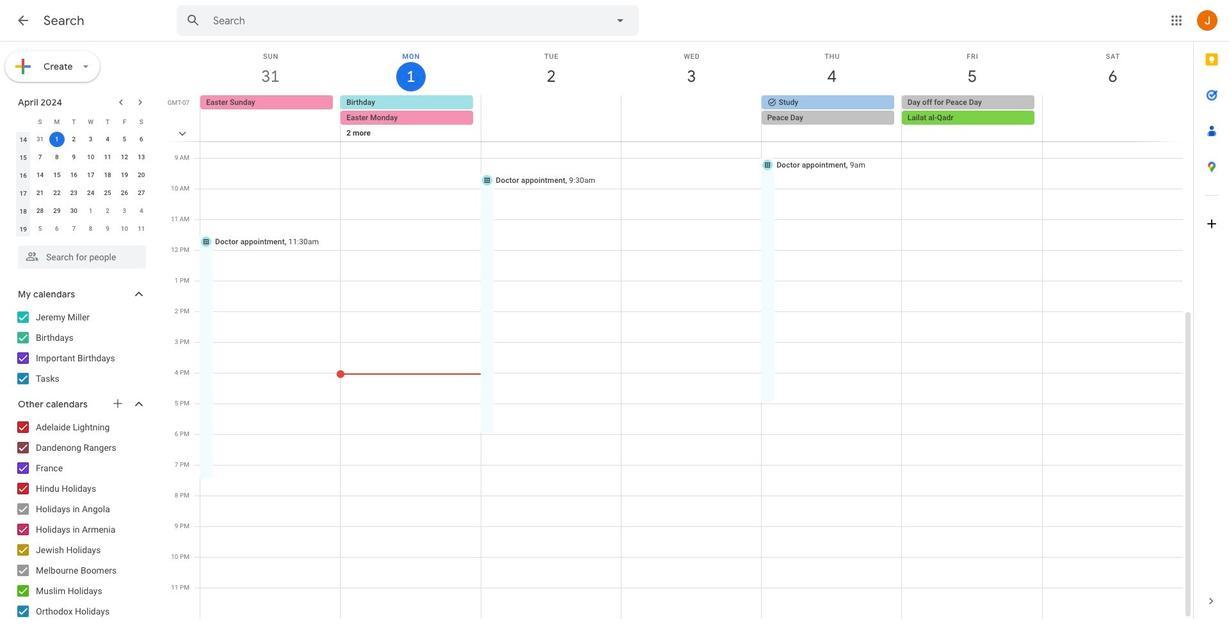 Task type: locate. For each thing, give the bounding box(es) containing it.
28 element
[[32, 204, 48, 219]]

may 6 element
[[49, 221, 65, 237]]

column header
[[15, 113, 32, 131]]

26 element
[[117, 186, 132, 201]]

may 7 element
[[66, 221, 82, 237]]

go back image
[[15, 13, 31, 28]]

may 11 element
[[134, 221, 149, 237]]

30 element
[[66, 204, 82, 219]]

row
[[195, 95, 1193, 157], [15, 113, 150, 131], [15, 131, 150, 149], [15, 149, 150, 166], [15, 166, 150, 184], [15, 184, 150, 202], [15, 202, 150, 220], [15, 220, 150, 238]]

27 element
[[134, 186, 149, 201]]

9 element
[[66, 150, 82, 165]]

4 element
[[100, 132, 115, 147]]

may 1 element
[[83, 204, 98, 219]]

may 5 element
[[32, 221, 48, 237]]

12 element
[[117, 150, 132, 165]]

heading
[[44, 13, 84, 29]]

16 element
[[66, 168, 82, 183]]

may 4 element
[[134, 204, 149, 219]]

row group inside april 2024 grid
[[15, 131, 150, 238]]

april 2024 grid
[[12, 113, 150, 238]]

tab list
[[1194, 42, 1229, 584]]

5 element
[[117, 132, 132, 147]]

none search field search for people
[[0, 241, 159, 269]]

add other calendars image
[[111, 398, 124, 410]]

may 9 element
[[100, 221, 115, 237]]

may 8 element
[[83, 221, 98, 237]]

10 element
[[83, 150, 98, 165]]

7 element
[[32, 150, 48, 165]]

grid
[[164, 42, 1193, 620]]

may 2 element
[[100, 204, 115, 219]]

15 element
[[49, 168, 65, 183]]

None search field
[[177, 5, 639, 36], [0, 241, 159, 269], [177, 5, 639, 36]]

search image
[[181, 8, 206, 33]]

search options image
[[608, 8, 633, 33]]

my calendars list
[[3, 307, 159, 389]]

cell inside april 2024 grid
[[48, 131, 65, 149]]

row group
[[15, 131, 150, 238]]

19 element
[[117, 168, 132, 183]]

8 element
[[49, 150, 65, 165]]

cell
[[341, 95, 481, 157], [481, 95, 621, 157], [621, 95, 762, 157], [761, 95, 902, 157], [902, 95, 1042, 157], [1042, 95, 1182, 157], [48, 131, 65, 149]]

may 3 element
[[117, 204, 132, 219]]

Search for people text field
[[26, 246, 138, 269]]



Task type: vqa. For each thing, say whether or not it's contained in the screenshot.
May 9 element
yes



Task type: describe. For each thing, give the bounding box(es) containing it.
24 element
[[83, 186, 98, 201]]

may 10 element
[[117, 221, 132, 237]]

2 element
[[66, 132, 82, 147]]

17 element
[[83, 168, 98, 183]]

other calendars list
[[3, 417, 159, 620]]

14 element
[[32, 168, 48, 183]]

18 element
[[100, 168, 115, 183]]

6 element
[[134, 132, 149, 147]]

1, today element
[[49, 132, 65, 147]]

column header inside april 2024 grid
[[15, 113, 32, 131]]

29 element
[[49, 204, 65, 219]]

25 element
[[100, 186, 115, 201]]

23 element
[[66, 186, 82, 201]]

Search text field
[[213, 15, 577, 28]]

11 element
[[100, 150, 115, 165]]

march 31 element
[[32, 132, 48, 147]]

13 element
[[134, 150, 149, 165]]

20 element
[[134, 168, 149, 183]]

22 element
[[49, 186, 65, 201]]

3 element
[[83, 132, 98, 147]]

21 element
[[32, 186, 48, 201]]



